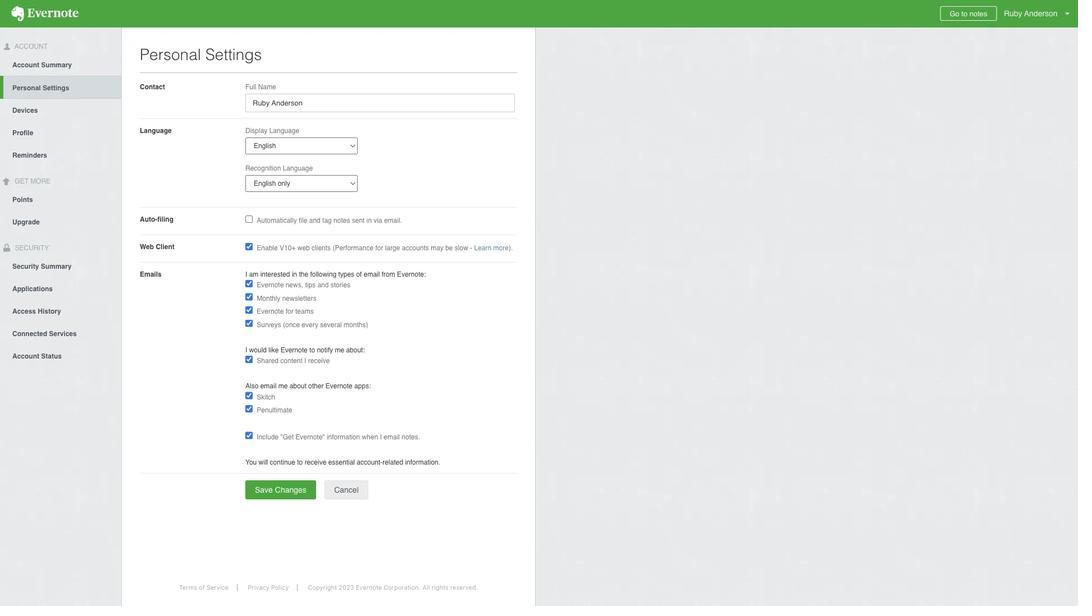 Task type: describe. For each thing, give the bounding box(es) containing it.
emails
[[140, 270, 162, 278]]

profile
[[12, 129, 33, 137]]

every
[[302, 321, 318, 329]]

1 horizontal spatial in
[[367, 217, 372, 225]]

devices
[[12, 107, 38, 114]]

1 vertical spatial me
[[278, 383, 288, 390]]

information.
[[405, 459, 440, 467]]

status
[[41, 352, 62, 360]]

skitch
[[257, 393, 275, 401]]

points
[[12, 196, 33, 204]]

2 vertical spatial to
[[297, 459, 303, 467]]

upgrade link
[[0, 210, 121, 233]]

0 horizontal spatial notes
[[334, 217, 350, 225]]

terms
[[179, 584, 197, 592]]

reminders
[[12, 152, 47, 159]]

(performance
[[333, 244, 374, 252]]

evernote:
[[397, 270, 426, 278]]

monthly newsletters
[[257, 295, 316, 302]]

security summary link
[[0, 255, 121, 277]]

also
[[245, 383, 259, 390]]

go to notes
[[950, 9, 988, 18]]

client
[[156, 243, 175, 251]]

shared
[[257, 357, 279, 365]]

sent
[[352, 217, 365, 225]]

enable v10+ web clients (performance for large accounts may be slow - learn more ).
[[257, 244, 513, 252]]

when
[[362, 433, 378, 441]]

account status link
[[0, 345, 121, 367]]

months)
[[344, 321, 368, 329]]

i am interested in the following types of email from evernote:
[[245, 270, 426, 278]]

1 vertical spatial email
[[260, 383, 277, 390]]

1 vertical spatial for
[[286, 308, 294, 316]]

summary for security summary
[[41, 263, 72, 270]]

Include "Get Evernote" information when I email notes. checkbox
[[245, 432, 253, 440]]

personal settings link
[[3, 76, 121, 99]]

Surveys (once every several months) checkbox
[[245, 320, 253, 327]]

2023
[[339, 584, 354, 592]]

all
[[423, 584, 430, 592]]

tag
[[322, 217, 332, 225]]

security for security summary
[[12, 263, 39, 270]]

go
[[950, 9, 960, 18]]

about:
[[346, 346, 365, 354]]

applications link
[[0, 277, 121, 300]]

connected
[[12, 330, 47, 338]]

evernote down interested
[[257, 281, 284, 289]]

applications
[[12, 285, 53, 293]]

Skitch checkbox
[[245, 392, 253, 400]]

1 vertical spatial receive
[[305, 459, 327, 467]]

auto-filing
[[140, 215, 174, 223]]

privacy policy link
[[239, 584, 298, 592]]

large
[[385, 244, 400, 252]]

reminders link
[[0, 144, 121, 166]]

from
[[382, 270, 395, 278]]

2 horizontal spatial email
[[384, 433, 400, 441]]

terms of service link
[[171, 584, 238, 592]]

i up 'shared content i receive' option
[[245, 346, 247, 354]]

Penultimate checkbox
[[245, 406, 253, 413]]

more
[[493, 244, 509, 252]]

history
[[38, 307, 61, 315]]

settings inside 'link'
[[43, 84, 69, 92]]

upgrade
[[12, 218, 40, 226]]

notes.
[[402, 433, 420, 441]]

display language
[[245, 127, 299, 135]]

clients
[[312, 244, 331, 252]]

you
[[245, 459, 257, 467]]

notify
[[317, 346, 333, 354]]

automatically file and tag notes sent in via email.
[[257, 217, 402, 225]]

slow
[[455, 244, 468, 252]]

Full Name text field
[[245, 94, 515, 112]]

evernote right 2023
[[356, 584, 382, 592]]

notes inside go to notes link
[[970, 9, 988, 18]]

be
[[446, 244, 453, 252]]

automatically
[[257, 217, 297, 225]]

rights
[[432, 584, 449, 592]]

account for account summary
[[12, 61, 39, 69]]

copyright
[[308, 584, 337, 592]]

account for account status
[[12, 352, 39, 360]]

web
[[298, 244, 310, 252]]

1 horizontal spatial me
[[335, 346, 344, 354]]

service
[[207, 584, 229, 592]]

include "get evernote" information when i email notes.
[[257, 433, 420, 441]]

v10+
[[280, 244, 296, 252]]

evernote link
[[0, 0, 90, 28]]

also email me about other evernote apps:
[[245, 383, 371, 390]]

evernote up the shared content i receive
[[281, 346, 308, 354]]

following
[[310, 270, 337, 278]]

0 vertical spatial of
[[356, 270, 362, 278]]

file
[[299, 217, 307, 225]]

access history link
[[0, 300, 121, 322]]

learn more link
[[474, 244, 509, 252]]

contact
[[140, 83, 165, 91]]

privacy policy
[[248, 584, 289, 592]]

account for account
[[13, 43, 48, 51]]

personal settings inside 'link'
[[12, 84, 69, 92]]

content
[[281, 357, 303, 365]]

am
[[249, 270, 259, 278]]

full name
[[245, 83, 276, 91]]

display
[[245, 127, 268, 135]]

account-
[[357, 459, 383, 467]]

learn
[[474, 244, 492, 252]]

news,
[[286, 281, 303, 289]]



Task type: vqa. For each thing, say whether or not it's contained in the screenshot.
middle the to
yes



Task type: locate. For each thing, give the bounding box(es) containing it.
1 vertical spatial account
[[12, 61, 39, 69]]

other
[[308, 383, 324, 390]]

access
[[12, 307, 36, 315]]

2 vertical spatial account
[[12, 352, 39, 360]]

for up (once
[[286, 308, 294, 316]]

evernote"
[[296, 433, 325, 441]]

services
[[49, 330, 77, 338]]

in left via
[[367, 217, 372, 225]]

Automatically file and tag notes sent in via email. checkbox
[[245, 216, 253, 223]]

0 vertical spatial me
[[335, 346, 344, 354]]

devices link
[[0, 99, 121, 121]]

of right terms
[[199, 584, 205, 592]]

tips
[[305, 281, 316, 289]]

None submit
[[245, 481, 316, 500]]

personal inside 'link'
[[12, 84, 41, 92]]

receive down notify
[[308, 357, 330, 365]]

None button
[[325, 481, 368, 500]]

email left from
[[364, 270, 380, 278]]

access history
[[12, 307, 61, 315]]

filing
[[157, 215, 174, 223]]

2 vertical spatial email
[[384, 433, 400, 441]]

summary
[[41, 61, 72, 69], [41, 263, 72, 270]]

1 horizontal spatial notes
[[970, 9, 988, 18]]

several
[[320, 321, 342, 329]]

web
[[140, 243, 154, 251]]

language for display
[[269, 127, 299, 135]]

0 vertical spatial to
[[962, 9, 968, 18]]

summary up 'personal settings' 'link'
[[41, 61, 72, 69]]

would
[[249, 346, 267, 354]]

language right display
[[269, 127, 299, 135]]

i right when
[[380, 433, 382, 441]]

0 vertical spatial personal settings
[[140, 45, 262, 63]]

security
[[13, 244, 49, 252], [12, 263, 39, 270]]

Shared content I receive checkbox
[[245, 356, 253, 363]]

and down following
[[318, 281, 329, 289]]

0 horizontal spatial to
[[297, 459, 303, 467]]

shared content i receive
[[257, 357, 330, 365]]

0 horizontal spatial email
[[260, 383, 277, 390]]

1 vertical spatial in
[[292, 270, 297, 278]]

0 vertical spatial in
[[367, 217, 372, 225]]

1 horizontal spatial for
[[375, 244, 383, 252]]

0 vertical spatial email
[[364, 270, 380, 278]]

evernote image
[[0, 6, 90, 21]]

essential
[[328, 459, 355, 467]]

1 vertical spatial of
[[199, 584, 205, 592]]

account down connected
[[12, 352, 39, 360]]

to right the continue
[[297, 459, 303, 467]]

surveys
[[257, 321, 281, 329]]

about
[[290, 383, 307, 390]]

security summary
[[12, 263, 72, 270]]

surveys (once every several months)
[[257, 321, 368, 329]]

and right file
[[309, 217, 321, 225]]

0 horizontal spatial of
[[199, 584, 205, 592]]

language right recognition
[[283, 164, 313, 172]]

email left notes. on the bottom of the page
[[384, 433, 400, 441]]

email
[[364, 270, 380, 278], [260, 383, 277, 390], [384, 433, 400, 441]]

receive down "evernote""
[[305, 459, 327, 467]]

include
[[257, 433, 279, 441]]

auto-
[[140, 215, 157, 223]]

notes right go
[[970, 9, 988, 18]]

recognition language
[[245, 164, 313, 172]]

0 vertical spatial account
[[13, 43, 48, 51]]

go to notes link
[[941, 6, 997, 21]]

email.
[[384, 217, 402, 225]]

get more
[[13, 177, 51, 185]]

2 horizontal spatial to
[[962, 9, 968, 18]]

account up 'personal settings' 'link'
[[12, 61, 39, 69]]

anderson
[[1025, 9, 1058, 18]]

security up applications
[[12, 263, 39, 270]]

0 vertical spatial personal
[[140, 45, 201, 63]]

0 horizontal spatial personal
[[12, 84, 41, 92]]

Monthly newsletters checkbox
[[245, 293, 253, 301]]

evernote for teams
[[257, 308, 314, 316]]

account status
[[12, 352, 62, 360]]

notes right tag
[[334, 217, 350, 225]]

you will continue to receive essential account-related information.
[[245, 459, 440, 467]]

for
[[375, 244, 383, 252], [286, 308, 294, 316]]

to
[[962, 9, 968, 18], [310, 346, 315, 354], [297, 459, 303, 467]]

1 vertical spatial to
[[310, 346, 315, 354]]

via
[[374, 217, 382, 225]]

language down contact
[[140, 127, 172, 135]]

personal up contact
[[140, 45, 201, 63]]

1 horizontal spatial of
[[356, 270, 362, 278]]

connected services
[[12, 330, 77, 338]]

get
[[15, 177, 29, 185]]

0 vertical spatial notes
[[970, 9, 988, 18]]

information
[[327, 433, 360, 441]]

notes
[[970, 9, 988, 18], [334, 217, 350, 225]]

1 vertical spatial security
[[12, 263, 39, 270]]

1 horizontal spatial personal settings
[[140, 45, 262, 63]]

account up the account summary
[[13, 43, 48, 51]]

"get
[[281, 433, 294, 441]]

recognition
[[245, 164, 281, 172]]

0 vertical spatial for
[[375, 244, 383, 252]]

policy
[[271, 584, 289, 592]]

1 vertical spatial summary
[[41, 263, 72, 270]]

corporation.
[[384, 584, 421, 592]]

1 horizontal spatial settings
[[205, 45, 262, 63]]

0 vertical spatial receive
[[308, 357, 330, 365]]

1 horizontal spatial personal
[[140, 45, 201, 63]]

1 vertical spatial notes
[[334, 217, 350, 225]]

evernote up surveys
[[257, 308, 284, 316]]

).
[[509, 244, 513, 252]]

will
[[259, 459, 268, 467]]

me right notify
[[335, 346, 344, 354]]

1 horizontal spatial to
[[310, 346, 315, 354]]

accounts
[[402, 244, 429, 252]]

security for security
[[13, 244, 49, 252]]

None checkbox
[[245, 243, 253, 251]]

language
[[140, 127, 172, 135], [269, 127, 299, 135], [283, 164, 313, 172]]

0 vertical spatial settings
[[205, 45, 262, 63]]

ruby anderson
[[1004, 9, 1058, 18]]

i left 'am'
[[245, 270, 247, 278]]

in left the
[[292, 270, 297, 278]]

receive
[[308, 357, 330, 365], [305, 459, 327, 467]]

evernote right other in the left bottom of the page
[[326, 383, 353, 390]]

personal settings
[[140, 45, 262, 63], [12, 84, 69, 92]]

(once
[[283, 321, 300, 329]]

newsletters
[[282, 295, 316, 302]]

web client
[[140, 243, 175, 251]]

for left large
[[375, 244, 383, 252]]

1 vertical spatial personal
[[12, 84, 41, 92]]

i down i would like evernote to notify me about:
[[304, 357, 306, 365]]

email up the skitch
[[260, 383, 277, 390]]

Evernote for teams checkbox
[[245, 307, 253, 314]]

continue
[[270, 459, 295, 467]]

1 vertical spatial settings
[[43, 84, 69, 92]]

settings up full
[[205, 45, 262, 63]]

ruby
[[1004, 9, 1023, 18]]

me left about
[[278, 383, 288, 390]]

account summary link
[[0, 53, 121, 76]]

summary up applications link
[[41, 263, 72, 270]]

evernote news, tips and stories
[[257, 281, 351, 289]]

connected services link
[[0, 322, 121, 345]]

to left notify
[[310, 346, 315, 354]]

1 vertical spatial and
[[318, 281, 329, 289]]

interested
[[260, 270, 290, 278]]

1 vertical spatial personal settings
[[12, 84, 69, 92]]

0 horizontal spatial in
[[292, 270, 297, 278]]

settings up devices link
[[43, 84, 69, 92]]

penultimate
[[257, 407, 292, 415]]

related
[[383, 459, 403, 467]]

settings
[[205, 45, 262, 63], [43, 84, 69, 92]]

1 horizontal spatial email
[[364, 270, 380, 278]]

0 vertical spatial summary
[[41, 61, 72, 69]]

copyright 2023 evernote corporation. all rights reserved.
[[308, 584, 478, 592]]

summary for account summary
[[41, 61, 72, 69]]

terms of service
[[179, 584, 229, 592]]

teams
[[295, 308, 314, 316]]

0 horizontal spatial me
[[278, 383, 288, 390]]

personal up the devices
[[12, 84, 41, 92]]

0 horizontal spatial settings
[[43, 84, 69, 92]]

0 horizontal spatial personal settings
[[12, 84, 69, 92]]

of right types at the top left
[[356, 270, 362, 278]]

Evernote news, tips and stories checkbox
[[245, 280, 253, 288]]

security up "security summary"
[[13, 244, 49, 252]]

0 vertical spatial and
[[309, 217, 321, 225]]

0 vertical spatial security
[[13, 244, 49, 252]]

personal
[[140, 45, 201, 63], [12, 84, 41, 92]]

language for recognition
[[283, 164, 313, 172]]

to right go
[[962, 9, 968, 18]]

like
[[269, 346, 279, 354]]

reserved.
[[450, 584, 478, 592]]

0 horizontal spatial for
[[286, 308, 294, 316]]

account summary
[[12, 61, 72, 69]]



